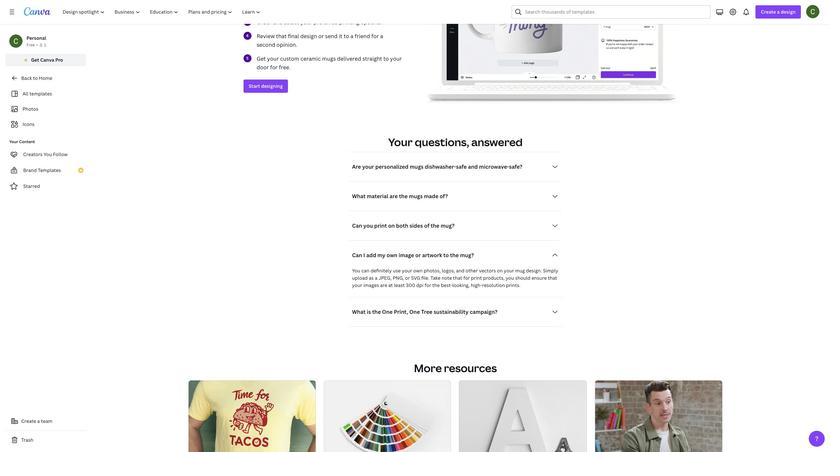 Task type: vqa. For each thing, say whether or not it's contained in the screenshot.
Back
yes



Task type: describe. For each thing, give the bounding box(es) containing it.
are
[[352, 163, 361, 170]]

more resources
[[414, 361, 497, 375]]

get for get your custom ceramic mugs delivered straight to your door for free.
[[257, 55, 266, 62]]

looking,
[[453, 282, 470, 288]]

print inside you can definitely use your own photos, logos, and other vectors on your mug design. simply upload as a jpeg, png, or svg file. take note that for print products, you should ensure that your images are at least 300 dpi for the best-looking, high-resolution prints.
[[471, 275, 482, 281]]

can i add my own image or artwork to the mug? button
[[350, 249, 562, 262]]

get for get canva pro
[[31, 57, 39, 63]]

logos,
[[442, 267, 455, 274]]

mug's
[[257, 5, 272, 12]]

dishwasher-
[[425, 163, 456, 170]]

jpeg,
[[379, 275, 392, 281]]

and inside are your personalized mugs dishwasher-safe and microwave-safe? dropdown button
[[468, 163, 478, 170]]

of?
[[440, 193, 448, 200]]

free
[[27, 42, 35, 48]]

a inside you can definitely use your own photos, logos, and other vectors on your mug design. simply upload as a jpeg, png, or svg file. take note that for print products, you should ensure that your images are at least 300 dpi for the best-looking, high-resolution prints.
[[375, 275, 378, 281]]

you inside you can definitely use your own photos, logos, and other vectors on your mug design. simply upload as a jpeg, png, or svg file. take note that for print products, you should ensure that your images are at least 300 dpi for the best-looking, high-resolution prints.
[[352, 267, 361, 274]]

creators you follow
[[23, 151, 68, 157]]

you can definitely use your own photos, logos, and other vectors on your mug design. simply upload as a jpeg, png, or svg file. take note that for print products, you should ensure that your images are at least 300 dpi for the best-looking, high-resolution prints.
[[352, 267, 559, 288]]

send
[[325, 32, 338, 40]]

of
[[424, 222, 430, 229]]

to inside can i add my own image or artwork to the mug? dropdown button
[[444, 252, 449, 259]]

as
[[369, 275, 374, 281]]

what is the one print, one tree sustainability campaign? button
[[350, 305, 562, 318]]

design inside create a design dropdown button
[[781, 9, 796, 15]]

and inside 'customize using creative elements and perfect your mug's design.'
[[347, 0, 356, 3]]

home
[[39, 75, 52, 81]]

resources
[[444, 361, 497, 375]]

elements
[[322, 0, 345, 3]]

0 horizontal spatial you
[[44, 151, 52, 157]]

start designing link
[[244, 79, 288, 93]]

custom
[[280, 55, 299, 62]]

create for create a design
[[761, 9, 776, 15]]

other
[[466, 267, 478, 274]]

for inside the review that final design or send it to a friend for a second opinion.
[[372, 32, 379, 40]]

options.
[[361, 18, 382, 26]]

your right the use
[[402, 267, 412, 274]]

vectors
[[479, 267, 496, 274]]

both
[[396, 222, 409, 229]]

are inside dropdown button
[[390, 193, 398, 200]]

creative
[[300, 0, 320, 3]]

can for can you print on both sides of the mug?
[[352, 222, 362, 229]]

perfect
[[358, 0, 376, 3]]

are inside you can definitely use your own photos, logos, and other vectors on your mug design. simply upload as a jpeg, png, or svg file. take note that for print products, you should ensure that your images are at least 300 dpi for the best-looking, high-resolution prints.
[[380, 282, 388, 288]]

tree
[[421, 308, 433, 316]]

what material are the mugs made of? button
[[350, 190, 562, 203]]

products,
[[483, 275, 505, 281]]

door
[[257, 64, 269, 71]]

1 one from the left
[[382, 308, 393, 316]]

what is the one print, one tree sustainability campaign?
[[352, 308, 498, 316]]

icons
[[23, 121, 35, 127]]

preferred
[[314, 18, 338, 26]]

starred
[[23, 183, 40, 189]]

design. inside you can definitely use your own photos, logos, and other vectors on your mug design. simply upload as a jpeg, png, or svg file. take note that for print products, you should ensure that your images are at least 300 dpi for the best-looking, high-resolution prints.
[[526, 267, 542, 274]]

your questions, answered
[[389, 135, 523, 149]]

print,
[[394, 308, 408, 316]]

photos link
[[9, 103, 82, 115]]

your left mug
[[504, 267, 514, 274]]

create a logo in canva image
[[189, 381, 316, 452]]

least
[[394, 282, 405, 288]]

100 color combinations and how to apply them to your designs image
[[324, 381, 451, 452]]

personalized
[[376, 163, 409, 170]]

sustainability
[[434, 308, 469, 316]]

on inside you can definitely use your own photos, logos, and other vectors on your mug design. simply upload as a jpeg, png, or svg file. take note that for print products, you should ensure that your images are at least 300 dpi for the best-looking, high-resolution prints.
[[497, 267, 503, 274]]

sides
[[410, 222, 423, 229]]

print inside dropdown button
[[374, 222, 387, 229]]

note
[[442, 275, 452, 281]]

ensure
[[532, 275, 547, 281]]

best-
[[441, 282, 453, 288]]

my
[[378, 252, 386, 259]]

microwave-
[[479, 163, 509, 170]]

safe?
[[509, 163, 523, 170]]

use
[[393, 267, 401, 274]]

material
[[367, 193, 389, 200]]

mugs for made
[[409, 193, 423, 200]]

•
[[36, 42, 38, 48]]

to inside back to home link
[[33, 75, 38, 81]]

resolution
[[482, 282, 505, 288]]

can
[[362, 267, 370, 274]]

personal
[[27, 35, 46, 41]]

friend
[[355, 32, 370, 40]]

can i add my own image or artwork to the mug?
[[352, 252, 474, 259]]

a inside create a design dropdown button
[[778, 9, 780, 15]]

image
[[399, 252, 414, 259]]

you inside dropdown button
[[364, 222, 373, 229]]

what for what is the one print, one tree sustainability campaign?
[[352, 308, 366, 316]]

brand
[[23, 167, 37, 173]]

for down other
[[464, 275, 470, 281]]

your up door
[[267, 55, 279, 62]]

all templates
[[23, 91, 52, 97]]

mugs inside dropdown button
[[410, 163, 424, 170]]

can you print on both sides of the mug? button
[[350, 219, 562, 232]]

2 horizontal spatial that
[[548, 275, 557, 281]]

your inside 'customize using creative elements and perfect your mug's design.'
[[378, 0, 389, 3]]

what material are the mugs made of?
[[352, 193, 448, 200]]

your content
[[9, 139, 35, 145]]

follow
[[53, 151, 68, 157]]

create a design
[[761, 9, 796, 15]]

and inside you can definitely use your own photos, logos, and other vectors on your mug design. simply upload as a jpeg, png, or svg file. take note that for print products, you should ensure that your images are at least 300 dpi for the best-looking, high-resolution prints.
[[456, 267, 465, 274]]

prints.
[[506, 282, 521, 288]]

a inside create a team button
[[37, 418, 40, 424]]

add
[[367, 252, 376, 259]]

on inside can you print on both sides of the mug? dropdown button
[[388, 222, 395, 229]]

your for your content
[[9, 139, 18, 145]]

the right of
[[431, 222, 440, 229]]

is
[[367, 308, 371, 316]]

can for can i add my own image or artwork to the mug?
[[352, 252, 362, 259]]

review
[[257, 32, 275, 40]]

back to home link
[[5, 72, 86, 85]]

printing
[[339, 18, 360, 26]]

brand templates
[[23, 167, 61, 173]]

answered
[[472, 135, 523, 149]]

create a design button
[[756, 5, 801, 19]]

the up logos,
[[450, 252, 459, 259]]



Task type: locate. For each thing, give the bounding box(es) containing it.
1 vertical spatial print
[[471, 275, 482, 281]]

opinion.
[[277, 41, 297, 48]]

1 vertical spatial are
[[380, 282, 388, 288]]

what for what material are the mugs made of?
[[352, 193, 366, 200]]

1 vertical spatial create
[[21, 418, 36, 424]]

get up door
[[257, 55, 266, 62]]

what left material
[[352, 193, 366, 200]]

0 horizontal spatial get
[[31, 57, 39, 63]]

0 horizontal spatial own
[[387, 252, 398, 259]]

2 horizontal spatial or
[[416, 252, 421, 259]]

own right my
[[387, 252, 398, 259]]

0 horizontal spatial your
[[9, 139, 18, 145]]

1 vertical spatial mugs
[[410, 163, 424, 170]]

1 horizontal spatial print
[[471, 275, 482, 281]]

that
[[276, 32, 287, 40], [453, 275, 463, 281], [548, 275, 557, 281]]

0 vertical spatial own
[[387, 252, 398, 259]]

create for create a team
[[21, 418, 36, 424]]

on
[[388, 222, 395, 229], [497, 267, 503, 274]]

file.
[[422, 275, 430, 281]]

back to home
[[21, 75, 52, 81]]

1 horizontal spatial you
[[352, 267, 361, 274]]

your right are
[[362, 163, 374, 170]]

a
[[778, 9, 780, 15], [351, 32, 354, 40], [380, 32, 383, 40], [375, 275, 378, 281], [37, 418, 40, 424]]

the
[[399, 193, 408, 200], [431, 222, 440, 229], [450, 252, 459, 259], [433, 282, 440, 288], [372, 308, 381, 316]]

for left free.
[[270, 64, 278, 71]]

get left "canva"
[[31, 57, 39, 63]]

are
[[390, 193, 398, 200], [380, 282, 388, 288]]

0 vertical spatial or
[[319, 32, 324, 40]]

can inside can i add my own image or artwork to the mug? dropdown button
[[352, 252, 362, 259]]

1 horizontal spatial own
[[414, 267, 423, 274]]

0 vertical spatial you
[[44, 151, 52, 157]]

what
[[352, 193, 366, 200], [352, 308, 366, 316]]

0 vertical spatial print
[[374, 222, 387, 229]]

1 horizontal spatial or
[[405, 275, 410, 281]]

campaign?
[[470, 308, 498, 316]]

your right straight
[[390, 55, 402, 62]]

0 horizontal spatial or
[[319, 32, 324, 40]]

or inside can i add my own image or artwork to the mug? dropdown button
[[416, 252, 421, 259]]

ceramic
[[301, 55, 321, 62]]

0 horizontal spatial print
[[374, 222, 387, 229]]

dpi
[[417, 282, 424, 288]]

it
[[339, 32, 343, 40]]

create inside button
[[21, 418, 36, 424]]

the right material
[[399, 193, 408, 200]]

2 one from the left
[[410, 308, 420, 316]]

more
[[414, 361, 442, 375]]

second
[[257, 41, 275, 48]]

for inside get your custom ceramic mugs delivered straight to your door for free.
[[270, 64, 278, 71]]

0 horizontal spatial one
[[382, 308, 393, 316]]

images
[[364, 282, 379, 288]]

at
[[389, 282, 393, 288]]

should
[[515, 275, 531, 281]]

on left "both" at the left of the page
[[388, 222, 395, 229]]

mug? inside dropdown button
[[460, 252, 474, 259]]

review that final design or send it to a friend for a second opinion.
[[257, 32, 383, 48]]

None search field
[[512, 5, 711, 19]]

you up upload
[[352, 267, 361, 274]]

0 horizontal spatial on
[[388, 222, 395, 229]]

trash link
[[5, 434, 86, 447]]

you left follow
[[44, 151, 52, 157]]

branding your business image
[[595, 381, 723, 452]]

1 horizontal spatial your
[[389, 135, 413, 149]]

2 vertical spatial or
[[405, 275, 410, 281]]

or up the 300
[[405, 275, 410, 281]]

0 vertical spatial design
[[781, 9, 796, 15]]

team
[[41, 418, 52, 424]]

one left tree
[[410, 308, 420, 316]]

0 horizontal spatial you
[[364, 222, 373, 229]]

1 vertical spatial design
[[301, 32, 317, 40]]

0 horizontal spatial mug?
[[441, 222, 455, 229]]

made
[[424, 193, 439, 200]]

your for your questions, answered
[[389, 135, 413, 149]]

on up products,
[[497, 267, 503, 274]]

mugs for delivered
[[322, 55, 336, 62]]

that inside the review that final design or send it to a friend for a second opinion.
[[276, 32, 287, 40]]

select
[[284, 18, 299, 26]]

1 horizontal spatial are
[[390, 193, 398, 200]]

own
[[387, 252, 398, 259], [414, 267, 423, 274]]

2 vertical spatial mugs
[[409, 193, 423, 200]]

0 horizontal spatial design.
[[273, 5, 291, 12]]

what inside dropdown button
[[352, 308, 366, 316]]

the right is
[[372, 308, 381, 316]]

your up personalized
[[389, 135, 413, 149]]

that up opinion.
[[276, 32, 287, 40]]

to right the back
[[33, 75, 38, 81]]

are your personalized mugs dishwasher-safe and microwave-safe? button
[[350, 160, 562, 173]]

1 vertical spatial can
[[352, 252, 362, 259]]

questions,
[[415, 135, 469, 149]]

starred link
[[5, 180, 86, 193]]

1 vertical spatial design.
[[526, 267, 542, 274]]

mug? right of
[[441, 222, 455, 229]]

you up add
[[364, 222, 373, 229]]

to
[[344, 32, 349, 40], [384, 55, 389, 62], [33, 75, 38, 81], [444, 252, 449, 259]]

0 vertical spatial design.
[[273, 5, 291, 12]]

mugs inside get your custom ceramic mugs delivered straight to your door for free.
[[322, 55, 336, 62]]

1 horizontal spatial on
[[497, 267, 503, 274]]

print left "both" at the left of the page
[[374, 222, 387, 229]]

mug? up other
[[460, 252, 474, 259]]

can
[[352, 222, 362, 229], [352, 252, 362, 259]]

what left is
[[352, 308, 366, 316]]

one
[[382, 308, 393, 316], [410, 308, 420, 316]]

your inside are your personalized mugs dishwasher-safe and microwave-safe? dropdown button
[[362, 163, 374, 170]]

design. inside 'customize using creative elements and perfect your mug's design.'
[[273, 5, 291, 12]]

upload
[[352, 275, 368, 281]]

own inside you can definitely use your own photos, logos, and other vectors on your mug design. simply upload as a jpeg, png, or svg file. take note that for print products, you should ensure that your images are at least 300 dpi for the best-looking, high-resolution prints.
[[414, 267, 423, 274]]

1 vertical spatial you
[[352, 267, 361, 274]]

the down take
[[433, 282, 440, 288]]

one left the 'print,'
[[382, 308, 393, 316]]

christina overa image
[[807, 5, 820, 18]]

to right artwork
[[444, 252, 449, 259]]

the inside you can definitely use your own photos, logos, and other vectors on your mug design. simply upload as a jpeg, png, or svg file. take note that for print products, you should ensure that your images are at least 300 dpi for the best-looking, high-resolution prints.
[[433, 282, 440, 288]]

2 can from the top
[[352, 252, 362, 259]]

how to design and order your custom mug image
[[427, 0, 679, 101]]

order
[[257, 18, 272, 26]]

mugs left dishwasher-
[[410, 163, 424, 170]]

how to use fonts effectively image
[[459, 381, 587, 452]]

mug
[[516, 267, 525, 274]]

icons link
[[9, 118, 82, 131]]

1 vertical spatial mug?
[[460, 252, 474, 259]]

create inside dropdown button
[[761, 9, 776, 15]]

1 vertical spatial on
[[497, 267, 503, 274]]

to right straight
[[384, 55, 389, 62]]

1 can from the top
[[352, 222, 362, 229]]

png,
[[393, 275, 404, 281]]

and right order
[[273, 18, 283, 26]]

get canva pro
[[31, 57, 63, 63]]

or left send
[[319, 32, 324, 40]]

1 horizontal spatial design.
[[526, 267, 542, 274]]

top level navigation element
[[58, 5, 266, 19]]

artwork
[[422, 252, 442, 259]]

for
[[372, 32, 379, 40], [270, 64, 278, 71], [464, 275, 470, 281], [425, 282, 431, 288]]

that down simply
[[548, 275, 557, 281]]

mugs left made
[[409, 193, 423, 200]]

designing
[[261, 83, 283, 89]]

are left the at at the left bottom
[[380, 282, 388, 288]]

300
[[406, 282, 415, 288]]

content
[[19, 139, 35, 145]]

free.
[[279, 64, 291, 71]]

get inside button
[[31, 57, 39, 63]]

trash
[[21, 437, 33, 443]]

0 horizontal spatial create
[[21, 418, 36, 424]]

own inside can i add my own image or artwork to the mug? dropdown button
[[387, 252, 398, 259]]

1 horizontal spatial you
[[506, 275, 514, 281]]

photos,
[[424, 267, 441, 274]]

what inside dropdown button
[[352, 193, 366, 200]]

and right safe
[[468, 163, 478, 170]]

start designing
[[249, 83, 283, 89]]

Search search field
[[525, 6, 707, 18]]

are right material
[[390, 193, 398, 200]]

or inside the review that final design or send it to a friend for a second opinion.
[[319, 32, 324, 40]]

design left christina overa image
[[781, 9, 796, 15]]

to right it
[[344, 32, 349, 40]]

1 vertical spatial you
[[506, 275, 514, 281]]

creators
[[23, 151, 43, 157]]

1 vertical spatial what
[[352, 308, 366, 316]]

start
[[249, 83, 260, 89]]

creators you follow link
[[5, 148, 86, 161]]

0 horizontal spatial that
[[276, 32, 287, 40]]

your
[[389, 135, 413, 149], [9, 139, 18, 145]]

0 vertical spatial what
[[352, 193, 366, 200]]

2 what from the top
[[352, 308, 366, 316]]

to inside the review that final design or send it to a friend for a second opinion.
[[344, 32, 349, 40]]

final
[[288, 32, 299, 40]]

mugs right ceramic
[[322, 55, 336, 62]]

1 horizontal spatial that
[[453, 275, 463, 281]]

pro
[[55, 57, 63, 63]]

all
[[23, 91, 28, 97]]

1 horizontal spatial design
[[781, 9, 796, 15]]

for down file.
[[425, 282, 431, 288]]

that up looking,
[[453, 275, 463, 281]]

straight
[[363, 55, 382, 62]]

1 horizontal spatial mug?
[[460, 252, 474, 259]]

1 vertical spatial own
[[414, 267, 423, 274]]

all templates link
[[9, 88, 82, 100]]

back
[[21, 75, 32, 81]]

using
[[285, 0, 298, 3]]

your right perfect on the top of page
[[378, 0, 389, 3]]

design right final
[[301, 32, 317, 40]]

print up high-
[[471, 275, 482, 281]]

design inside the review that final design or send it to a friend for a second opinion.
[[301, 32, 317, 40]]

or right "image"
[[416, 252, 421, 259]]

0 vertical spatial are
[[390, 193, 398, 200]]

and
[[347, 0, 356, 3], [273, 18, 283, 26], [468, 163, 478, 170], [456, 267, 465, 274]]

your left content
[[9, 139, 18, 145]]

i
[[364, 252, 365, 259]]

create
[[761, 9, 776, 15], [21, 418, 36, 424]]

templates
[[29, 91, 52, 97]]

get canva pro button
[[5, 54, 86, 66]]

your right select
[[301, 18, 312, 26]]

1 horizontal spatial get
[[257, 55, 266, 62]]

you inside you can definitely use your own photos, logos, and other vectors on your mug design. simply upload as a jpeg, png, or svg file. take note that for print products, you should ensure that your images are at least 300 dpi for the best-looking, high-resolution prints.
[[506, 275, 514, 281]]

0 vertical spatial mugs
[[322, 55, 336, 62]]

and left other
[[456, 267, 465, 274]]

you up prints.
[[506, 275, 514, 281]]

and left perfect on the top of page
[[347, 0, 356, 3]]

brand templates link
[[5, 164, 86, 177]]

1 horizontal spatial create
[[761, 9, 776, 15]]

or inside you can definitely use your own photos, logos, and other vectors on your mug design. simply upload as a jpeg, png, or svg file. take note that for print products, you should ensure that your images are at least 300 dpi for the best-looking, high-resolution prints.
[[405, 275, 410, 281]]

0 vertical spatial you
[[364, 222, 373, 229]]

1 vertical spatial or
[[416, 252, 421, 259]]

get inside get your custom ceramic mugs delivered straight to your door for free.
[[257, 55, 266, 62]]

design. down using
[[273, 5, 291, 12]]

mugs inside dropdown button
[[409, 193, 423, 200]]

print
[[374, 222, 387, 229], [471, 275, 482, 281]]

0 vertical spatial create
[[761, 9, 776, 15]]

order and select your preferred printing options.
[[257, 18, 382, 26]]

take
[[431, 275, 441, 281]]

to inside get your custom ceramic mugs delivered straight to your door for free.
[[384, 55, 389, 62]]

for right friend
[[372, 32, 379, 40]]

your down upload
[[352, 282, 363, 288]]

high-
[[471, 282, 482, 288]]

1
[[44, 42, 46, 48]]

0 vertical spatial on
[[388, 222, 395, 229]]

own up "svg" at bottom
[[414, 267, 423, 274]]

1 horizontal spatial one
[[410, 308, 420, 316]]

design. up ensure
[[526, 267, 542, 274]]

you
[[364, 222, 373, 229], [506, 275, 514, 281]]

0 vertical spatial mug?
[[441, 222, 455, 229]]

1 what from the top
[[352, 193, 366, 200]]

definitely
[[371, 267, 392, 274]]

can inside can you print on both sides of the mug? dropdown button
[[352, 222, 362, 229]]

mug? inside dropdown button
[[441, 222, 455, 229]]

0 horizontal spatial design
[[301, 32, 317, 40]]

0 horizontal spatial are
[[380, 282, 388, 288]]

0 vertical spatial can
[[352, 222, 362, 229]]

free •
[[27, 42, 38, 48]]



